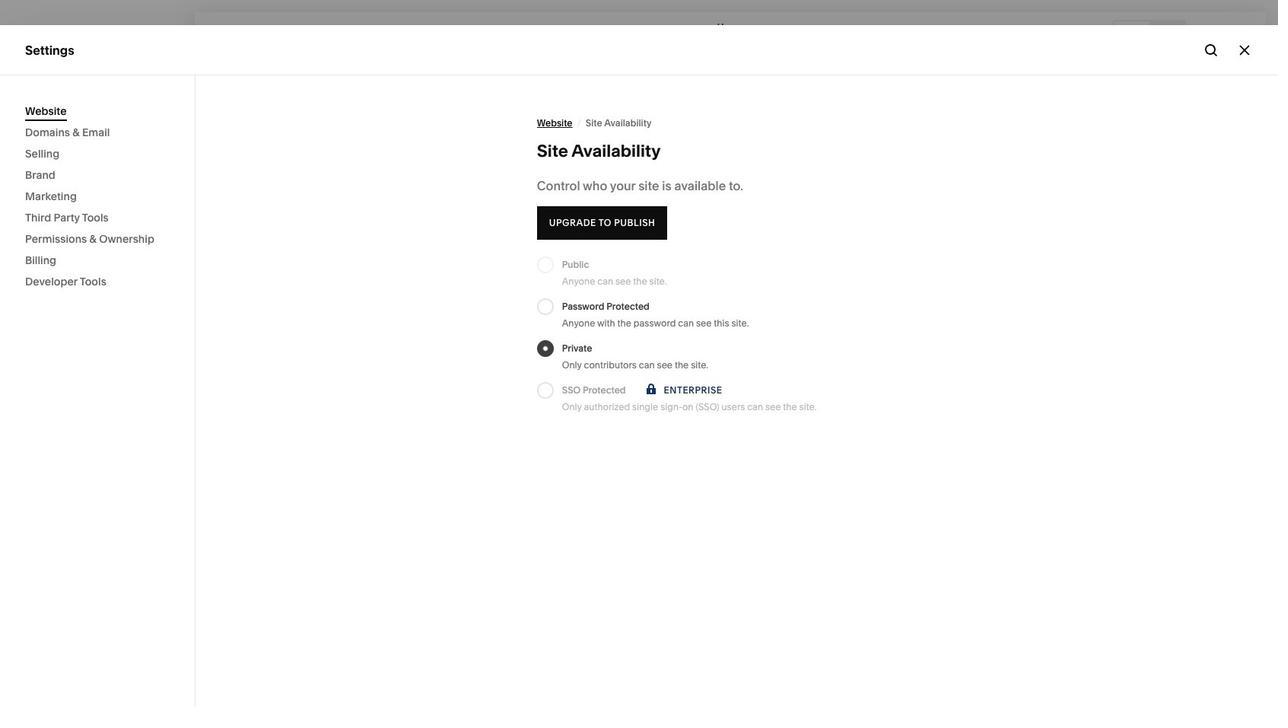 Task type: locate. For each thing, give the bounding box(es) containing it.
style image
[[1200, 25, 1217, 41]]

0 horizontal spatial search image
[[152, 25, 169, 42]]

logo squarespace image
[[25, 25, 42, 42]]

search image
[[152, 25, 169, 42], [1203, 41, 1220, 58]]

tab list
[[1115, 21, 1185, 45]]

1 horizontal spatial search image
[[1203, 41, 1220, 58]]



Task type: vqa. For each thing, say whether or not it's contained in the screenshot.
site preview icon
yes



Task type: describe. For each thing, give the bounding box(es) containing it.
cross large image
[[1237, 41, 1254, 58]]

desktop image
[[1124, 25, 1141, 41]]

feature gate lock image
[[643, 382, 660, 399]]

mobile image
[[1159, 25, 1176, 41]]

site preview image
[[1236, 25, 1253, 41]]



